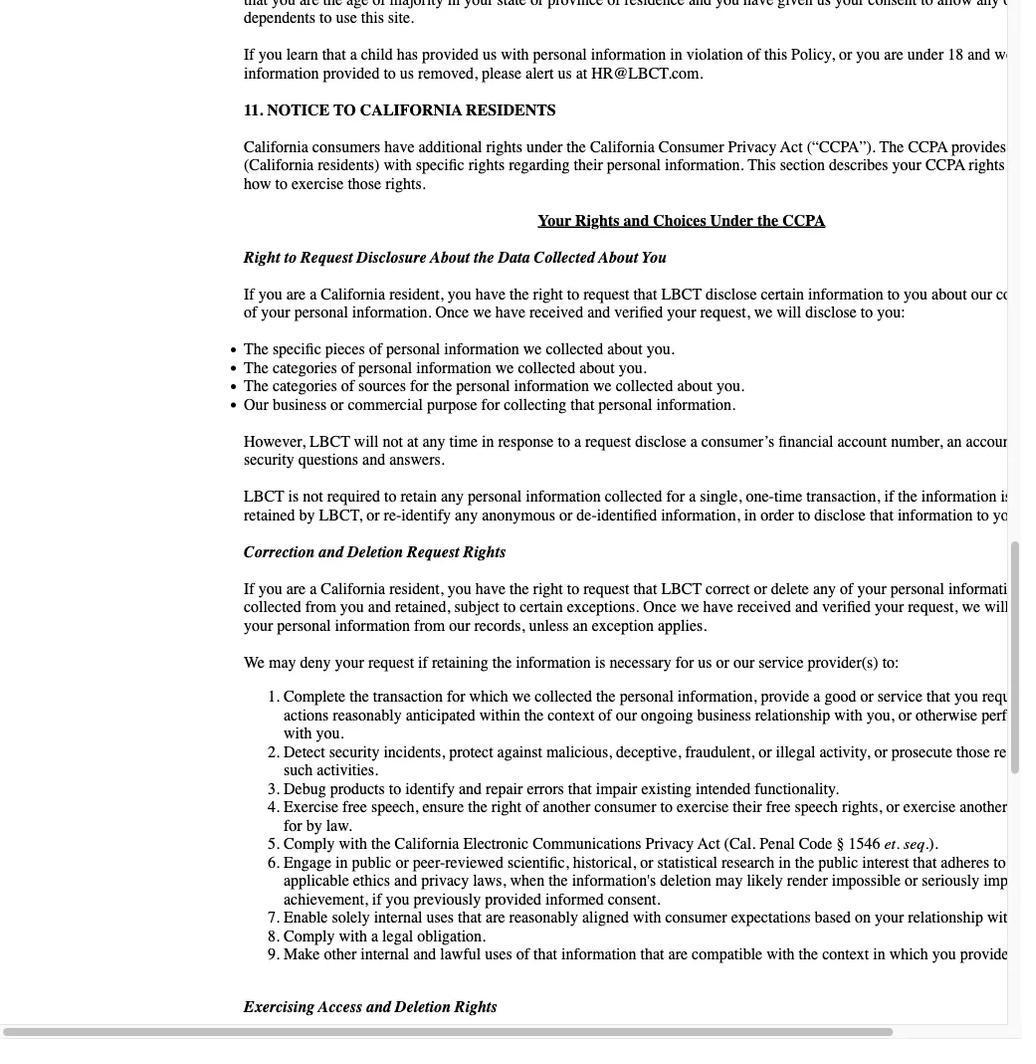Task type: locate. For each thing, give the bounding box(es) containing it.
expectations
[[732, 909, 811, 928]]

another left rig
[[960, 799, 1008, 817]]

resident, down correction and deletion request rights
[[390, 580, 444, 599]]

0 horizontal spatial uses
[[427, 909, 454, 928]]

service up "provide"
[[759, 654, 804, 672]]

0 horizontal spatial about
[[431, 249, 470, 267]]

business
[[273, 396, 327, 414]]

any right delete
[[814, 580, 837, 599]]

0 vertical spatial time
[[450, 433, 478, 451]]

provided inside complete the transaction for which we collected the personal                 information, provide a good or service that you reques detect security incidents, protect against malicious, deceptive,                 fraudulent, or illegal activity, or prosecute those respo debug products to identify and repair errors that impair existing                 intended functionality. exercise free speech, ensure the right of another consumer to exercise                 their free speech rights, or exercise another rig comply with the california electronic communications privacy act (cal.                 penal code § 1546 et. seq. ). engage in public or peer-reviewed scientific, historical, or statistical                 research in the public interest that adheres to all enable solely internal uses that are reasonably aligned with consumer                 expectations based on your relationship with u comply with a legal obligation. make other internal and lawful uses of that information that are                 compatible with the context in which you provided i
[[961, 946, 1018, 965]]

with inside if you learn that a child has provided us with personal information in             violation of this policy, or you are under 18 and woul
[[501, 46, 529, 64]]

request inside however, lbct will not at any time in response to a request disclose a             consumer's financial account number, an account p
[[586, 433, 632, 451]]

1 vertical spatial any
[[441, 488, 464, 506]]

which down retaining
[[470, 688, 509, 707]]

rights for exercising access and deletion rights
[[455, 999, 498, 1017]]

exercise
[[284, 799, 339, 817]]

colle
[[997, 285, 1023, 304]]

ccpa right "under"
[[783, 212, 826, 230]]

2 free from the left
[[767, 799, 791, 817]]

privacy inside complete the transaction for which we collected the personal                 information, provide a good or service that you reques detect security incidents, protect against malicious, deceptive,                 fraudulent, or illegal activity, or prosecute those respo debug products to identify and repair errors that impair existing                 intended functionality. exercise free speech, ensure the right of another consumer to exercise                 their free speech rights, or exercise another rig comply with the california electronic communications privacy act (cal.                 penal code § 1546 et. seq. ). engage in public or peer-reviewed scientific, historical, or statistical                 research in the public interest that adheres to all enable solely internal uses that are reasonably aligned with consumer                 expectations based on your relationship with u comply with a legal obligation. make other internal and lawful uses of that information that are                 compatible with the context in which you provided i
[[646, 836, 695, 854]]

required
[[327, 488, 381, 506]]

personal inside lbct is not required to retain any personal information collected for a             single, one-time transaction, if the information is n
[[468, 488, 522, 506]]

0 vertical spatial provided
[[422, 46, 479, 64]]

1 vertical spatial comply
[[284, 928, 335, 946]]

the inside if you are a california resident, you have the right to request that lbct             disclose certain information to you about our colle
[[510, 285, 529, 304]]

our up the 'information,'
[[734, 654, 755, 672]]

violation
[[687, 46, 744, 64]]

account
[[838, 433, 888, 451], [967, 433, 1016, 451]]

residents
[[466, 101, 557, 120]]

that right et. on the bottom right of page
[[914, 854, 938, 873]]

you down right
[[259, 285, 283, 304]]

1 vertical spatial privacy
[[646, 836, 695, 854]]

lbct
[[662, 285, 702, 304], [310, 433, 350, 451], [244, 488, 285, 506], [662, 580, 702, 599]]

0 vertical spatial rights
[[576, 212, 620, 230]]

rights for correction and deletion request rights
[[464, 543, 506, 562]]

resident, inside if you are a california resident, you have the right to request that lbct             disclose certain information to you about our colle
[[390, 285, 444, 304]]

lbct left correct
[[662, 580, 702, 599]]

the
[[880, 138, 905, 156], [244, 341, 269, 359], [244, 359, 269, 378], [244, 378, 269, 396]]

1 vertical spatial service
[[878, 688, 923, 707]]

0 vertical spatial our
[[972, 285, 993, 304]]

are inside if you learn that a child has provided us with personal information in             violation of this policy, or you are under 18 and woul
[[885, 46, 904, 64]]

information
[[591, 46, 667, 64], [809, 285, 884, 304], [444, 341, 520, 359], [417, 359, 492, 378], [514, 378, 590, 396], [526, 488, 601, 506], [922, 488, 997, 506], [949, 580, 1023, 599], [516, 654, 591, 672], [562, 946, 637, 965]]

for inside lbct is not required to retain any personal information collected for a             single, one-time transaction, if the information is n
[[667, 488, 685, 506]]

0 horizontal spatial time
[[450, 433, 478, 451]]

resident, for if you are a california resident, you have the right to request that lbct             correct or delete any of your personal information
[[390, 580, 444, 599]]

or right policy,
[[840, 46, 853, 64]]

are left 18
[[885, 46, 904, 64]]

i
[[1022, 946, 1023, 965]]

any
[[423, 433, 446, 451], [441, 488, 464, 506], [814, 580, 837, 599]]

context
[[823, 946, 870, 965]]

1 horizontal spatial privacy
[[729, 138, 777, 156]]

personal up however, lbct will not at any time in response to a request disclose a             consumer's financial account number, an account p
[[599, 396, 653, 414]]

1 categories from the top
[[273, 359, 337, 378]]

1 horizontal spatial our
[[972, 285, 993, 304]]

2 vertical spatial right
[[492, 799, 522, 817]]

us
[[483, 46, 497, 64], [699, 654, 713, 672]]

lbct down however,
[[244, 488, 285, 506]]

0 vertical spatial right
[[533, 285, 564, 304]]

1 vertical spatial rights
[[464, 543, 506, 562]]

2 vertical spatial if
[[244, 580, 255, 599]]

or inside the specific pieces of personal information we collected about you. the categories of personal information we collected about you. the categories of sources for the personal information we collected about                 you. our business or commercial purpose for collecting that personal                 information.
[[331, 396, 344, 414]]

time left the transaction,
[[775, 488, 803, 506]]

1 vertical spatial consumer
[[666, 909, 728, 928]]

1 horizontal spatial not
[[383, 433, 403, 451]]

are
[[885, 46, 904, 64], [287, 285, 306, 304], [287, 580, 306, 599], [486, 909, 506, 928], [669, 946, 688, 965]]

0 horizontal spatial under
[[527, 138, 563, 156]]

service down to:
[[878, 688, 923, 707]]

1 horizontal spatial public
[[819, 854, 859, 873]]

in left "violation"
[[671, 46, 683, 64]]

in right engage
[[336, 854, 348, 873]]

if
[[885, 488, 895, 506], [418, 654, 428, 672]]

1 horizontal spatial exercise
[[904, 799, 956, 817]]

0 vertical spatial comply
[[284, 836, 335, 854]]

intended
[[696, 780, 751, 799]]

another up communications
[[543, 799, 591, 817]]

1 horizontal spatial provided
[[961, 946, 1018, 965]]

information inside complete the transaction for which we collected the personal                 information, provide a good or service that you reques detect security incidents, protect against malicious, deceptive,                 fraudulent, or illegal activity, or prosecute those respo debug products to identify and repair errors that impair existing                 intended functionality. exercise free speech, ensure the right of another consumer to exercise                 their free speech rights, or exercise another rig comply with the california electronic communications privacy act (cal.                 penal code § 1546 et. seq. ). engage in public or peer-reviewed scientific, historical, or statistical                 research in the public interest that adheres to all enable solely internal uses that are reasonably aligned with consumer                 expectations based on your relationship with u comply with a legal obligation. make other internal and lawful uses of that information that are                 compatible with the context in which you provided i
[[562, 946, 637, 965]]

about right disclosure at the top left of the page
[[431, 249, 470, 267]]

is left the necessary
[[595, 654, 606, 672]]

0 vertical spatial which
[[470, 688, 509, 707]]

0 vertical spatial disclose
[[706, 285, 758, 304]]

have inside if you are a california resident, you have the right to request that lbct             correct or delete any of your personal information
[[476, 580, 506, 599]]

1 horizontal spatial if
[[885, 488, 895, 506]]

any right retain at the left
[[441, 488, 464, 506]]

your right 'on'
[[876, 909, 905, 928]]

products
[[330, 780, 385, 799]]

disclose left certain in the right of the page
[[706, 285, 758, 304]]

2 categories from the top
[[273, 378, 337, 396]]

are left "compatible"
[[669, 946, 688, 965]]

request inside if you are a california resident, you have the right to request that lbct             disclose certain information to you about our colle
[[584, 285, 630, 304]]

the inside if you are a california resident, you have the right to request that lbct             correct or delete any of your personal information
[[510, 580, 529, 599]]

provided right has
[[422, 46, 479, 64]]

deletion down required
[[348, 543, 403, 562]]

1 vertical spatial resident,
[[390, 580, 444, 599]]

1 horizontal spatial account
[[967, 433, 1016, 451]]

resident, for if you are a california resident, you have the right to request that lbct             disclose certain information to you about our colle
[[390, 285, 444, 304]]

penal
[[760, 836, 796, 854]]

california down notice
[[244, 138, 309, 156]]

those
[[957, 744, 991, 762]]

0 vertical spatial ccpa
[[909, 138, 949, 156]]

have up retaining
[[476, 580, 506, 599]]

1 horizontal spatial disclose
[[706, 285, 758, 304]]

1 vertical spatial act
[[698, 836, 721, 854]]

not left at
[[383, 433, 403, 451]]

request down collected
[[584, 285, 630, 304]]

engage
[[284, 854, 332, 873]]

1 horizontal spatial which
[[890, 946, 929, 965]]

categories
[[273, 359, 337, 378], [273, 378, 337, 396]]

1 vertical spatial right
[[533, 580, 564, 599]]

18
[[948, 46, 964, 64]]

0 horizontal spatial provided
[[422, 46, 479, 64]]

your inside complete the transaction for which we collected the personal                 information, provide a good or service that you reques detect security incidents, protect against malicious, deceptive,                 fraudulent, or illegal activity, or prosecute those respo debug products to identify and repair errors that impair existing                 intended functionality. exercise free speech, ensure the right of another consumer to exercise                 their free speech rights, or exercise another rig comply with the california electronic communications privacy act (cal.                 penal code § 1546 et. seq. ). engage in public or peer-reviewed scientific, historical, or statistical                 research in the public interest that adheres to all enable solely internal uses that are reasonably aligned with consumer                 expectations based on your relationship with u comply with a legal obligation. make other internal and lawful uses of that information that are                 compatible with the context in which you provided i
[[876, 909, 905, 928]]

consumer
[[595, 799, 657, 817], [666, 909, 728, 928]]

california down correction and deletion request rights
[[321, 580, 386, 599]]

personal up to:
[[891, 580, 945, 599]]

however, lbct will not at any time in response to a request disclose a             consumer's financial account number, an account p
[[244, 433, 1023, 470]]

personal inside if you learn that a child has provided us with personal information in             violation of this policy, or you are under 18 and woul
[[533, 46, 587, 64]]

collecting
[[504, 396, 567, 414]]

exercise up ).
[[904, 799, 956, 817]]

personal up residents on the top of the page
[[533, 46, 587, 64]]

california
[[244, 138, 309, 156], [591, 138, 655, 156], [321, 285, 386, 304], [321, 580, 386, 599], [395, 836, 460, 854]]

0 horizontal spatial public
[[352, 854, 392, 873]]

0 vertical spatial internal
[[374, 909, 423, 928]]

2 another from the left
[[960, 799, 1008, 817]]

free
[[343, 799, 367, 817], [767, 799, 791, 817]]

0 vertical spatial request
[[301, 249, 353, 267]]

in inside if you learn that a child has provided us with personal information in             violation of this policy, or you are under 18 and woul
[[671, 46, 683, 64]]

0 horizontal spatial disclose
[[636, 433, 687, 451]]

their
[[733, 799, 763, 817]]

1 horizontal spatial request
[[407, 543, 460, 562]]

0 vertical spatial act
[[781, 138, 803, 156]]

2 vertical spatial any
[[814, 580, 837, 599]]

you
[[259, 46, 283, 64], [857, 46, 881, 64], [259, 285, 283, 304], [448, 285, 472, 304], [904, 285, 928, 304], [259, 580, 283, 599], [448, 580, 472, 599], [955, 688, 979, 707], [933, 946, 957, 965]]

with
[[501, 46, 529, 64], [339, 836, 368, 854], [633, 909, 662, 928], [988, 909, 1016, 928], [339, 928, 368, 946], [767, 946, 795, 965]]

time down purpose
[[450, 433, 478, 451]]

1 vertical spatial if
[[418, 654, 428, 672]]

personal down response
[[468, 488, 522, 506]]

the inside the specific pieces of personal information we collected about you. the categories of personal information we collected about you. the categories of sources for the personal information we collected about                 you. our business or commercial purpose for collecting that personal                 information.
[[433, 378, 452, 396]]

if inside lbct is not required to retain any personal information collected for a             single, one-time transaction, if the information is n
[[885, 488, 895, 506]]

any inside lbct is not required to retain any personal information collected for a             single, one-time transaction, if the information is n
[[441, 488, 464, 506]]

code
[[800, 836, 833, 854]]

1 vertical spatial ccpa
[[783, 212, 826, 230]]

that right collecting
[[571, 396, 595, 414]]

we inside complete the transaction for which we collected the personal                 information, provide a good or service that you reques detect security incidents, protect against malicious, deceptive,                 fraudulent, or illegal activity, or prosecute those respo debug products to identify and repair errors that impair existing                 intended functionality. exercise free speech, ensure the right of another consumer to exercise                 their free speech rights, or exercise another rig comply with the california electronic communications privacy act (cal.                 penal code § 1546 et. seq. ). engage in public or peer-reviewed scientific, historical, or statistical                 research in the public interest that adheres to all enable solely internal uses that are reasonably aligned with consumer                 expectations based on your relationship with u comply with a legal obligation. make other internal and lawful uses of that information that are                 compatible with the context in which you provided i
[[513, 688, 531, 707]]

and right 18
[[968, 46, 991, 64]]

0 vertical spatial have
[[385, 138, 415, 156]]

2 resident, from the top
[[390, 580, 444, 599]]

have
[[385, 138, 415, 156], [476, 285, 506, 304], [476, 580, 506, 599]]

resident, down disclosure at the top left of the page
[[390, 285, 444, 304]]

1 vertical spatial not
[[303, 488, 323, 506]]

retaining
[[432, 654, 489, 672]]

collected
[[546, 341, 604, 359], [518, 359, 576, 378], [616, 378, 674, 396], [605, 488, 663, 506], [535, 688, 593, 707]]

et.
[[885, 836, 900, 854]]

solely
[[332, 909, 370, 928]]

rig
[[1012, 799, 1023, 817]]

1 vertical spatial us
[[699, 654, 713, 672]]

request
[[301, 249, 353, 267], [407, 543, 460, 562]]

0 horizontal spatial service
[[759, 654, 804, 672]]

1 vertical spatial request
[[407, 543, 460, 562]]

to inside lbct is not required to retain any personal information collected for a             single, one-time transaction, if the information is n
[[385, 488, 397, 506]]

lbct is not required to retain any personal information collected for a             single, one-time transaction, if the information is n
[[244, 488, 1023, 525]]

for down retaining
[[447, 688, 466, 707]]

0 vertical spatial under
[[908, 46, 944, 64]]

1 vertical spatial if
[[244, 285, 255, 304]]

11.
[[244, 101, 263, 120]]

1 horizontal spatial about
[[599, 249, 639, 267]]

any inside however, lbct will not at any time in response to a request disclose a             consumer's financial account number, an account p
[[423, 433, 446, 451]]

under
[[908, 46, 944, 64], [527, 138, 563, 156]]

of
[[748, 46, 761, 64], [369, 341, 383, 359], [341, 359, 355, 378], [341, 378, 355, 396], [841, 580, 854, 599], [526, 799, 539, 817], [517, 946, 530, 965]]

complete the transaction for which we collected the personal                 information, provide a good or service that you reques detect security incidents, protect against malicious, deceptive,                 fraudulent, or illegal activity, or prosecute those respo debug products to identify and repair errors that impair existing                 intended functionality. exercise free speech, ensure the right of another consumer to exercise                 their free speech rights, or exercise another rig comply with the california electronic communications privacy act (cal.                 penal code § 1546 et. seq. ). engage in public or peer-reviewed scientific, historical, or statistical                 research in the public interest that adheres to all enable solely internal uses that are reasonably aligned with consumer                 expectations based on your relationship with u comply with a legal obligation. make other internal and lawful uses of that information that are                 compatible with the context in which you provided i
[[284, 688, 1023, 965]]

not left required
[[303, 488, 323, 506]]

2 if from the top
[[244, 285, 255, 304]]

have inside if you are a california resident, you have the right to request that lbct             disclose certain information to you about our colle
[[476, 285, 506, 304]]

pieces
[[325, 341, 365, 359]]

if inside if you are a california resident, you have the right to request that lbct             correct or delete any of your personal information
[[244, 580, 255, 599]]

the up our
[[244, 359, 269, 378]]

that right learn
[[322, 46, 346, 64]]

a left good
[[814, 688, 821, 707]]

deceptive,
[[617, 744, 682, 762]]

if left learn
[[244, 46, 255, 64]]

0 horizontal spatial act
[[698, 836, 721, 854]]

the inside the "california consumers have additional rights under the california consumer             privacy act ("ccpa"). the ccpa provides co"
[[567, 138, 587, 156]]

interest
[[863, 854, 910, 873]]

any right at
[[423, 433, 446, 451]]

information.
[[657, 396, 736, 414]]

0 horizontal spatial if
[[418, 654, 428, 672]]

right down collected
[[533, 285, 564, 304]]

uses up lawful
[[427, 909, 454, 928]]

provider(s)
[[808, 654, 879, 672]]

disclose
[[706, 285, 758, 304], [636, 433, 687, 451]]

request right right
[[301, 249, 353, 267]]

deny
[[300, 654, 331, 672]]

2 vertical spatial have
[[476, 580, 506, 599]]

which down relationship
[[890, 946, 929, 965]]

1 vertical spatial disclose
[[636, 433, 687, 451]]

repair
[[486, 780, 523, 799]]

u
[[1020, 909, 1023, 928]]

the up the we may deny your request if retaining the information is necessary for us             or our service provider(s) to: on the bottom of page
[[510, 580, 529, 599]]

comply down engage
[[284, 928, 335, 946]]

errors
[[527, 780, 564, 799]]

2 exercise from the left
[[904, 799, 956, 817]]

commercial
[[348, 396, 423, 414]]

communications
[[533, 836, 642, 854]]

1 horizontal spatial free
[[767, 799, 791, 817]]

act inside the "california consumers have additional rights under the california consumer             privacy act ("ccpa"). the ccpa provides co"
[[781, 138, 803, 156]]

1 resident, from the top
[[390, 285, 444, 304]]

are inside if you are a california resident, you have the right to request that lbct             disclose certain information to you about our colle
[[287, 285, 306, 304]]

1 vertical spatial under
[[527, 138, 563, 156]]

make
[[284, 946, 320, 965]]

under left 18
[[908, 46, 944, 64]]

rights
[[487, 138, 523, 156]]

lbct inside lbct is not required to retain any personal information collected for a             single, one-time transaction, if the information is n
[[244, 488, 285, 506]]

request inside if you are a california resident, you have the right to request that lbct             correct or delete any of your personal information
[[584, 580, 630, 599]]

additional
[[419, 138, 483, 156]]

0 horizontal spatial privacy
[[646, 836, 695, 854]]

disclose inside however, lbct will not at any time in response to a request disclose a             consumer's financial account number, an account p
[[636, 433, 687, 451]]

1 horizontal spatial uses
[[485, 946, 513, 965]]

0 horizontal spatial another
[[543, 799, 591, 817]]

2 vertical spatial your
[[876, 909, 905, 928]]

of inside if you learn that a child has provided us with personal information in             violation of this policy, or you are under 18 and woul
[[748, 46, 761, 64]]

privacy down 'existing'
[[646, 836, 695, 854]]

about left you
[[599, 249, 639, 267]]

us up the 'information,'
[[699, 654, 713, 672]]

the right rights
[[567, 138, 587, 156]]

california down disclosure at the top left of the page
[[321, 285, 386, 304]]

if for if you learn that a child has provided us with personal information in             violation of this policy, or you are under 18 and woul
[[244, 46, 255, 64]]

choices
[[654, 212, 707, 230]]

request up transaction
[[368, 654, 414, 672]]

1 if from the top
[[244, 46, 255, 64]]

act left ("ccpa").
[[781, 138, 803, 156]]

collected inside complete the transaction for which we collected the personal                 information, provide a good or service that you reques detect security incidents, protect against malicious, deceptive,                 fraudulent, or illegal activity, or prosecute those respo debug products to identify and repair errors that impair existing                 intended functionality. exercise free speech, ensure the right of another consumer to exercise                 their free speech rights, or exercise another rig comply with the california electronic communications privacy act (cal.                 penal code § 1546 et. seq. ). engage in public or peer-reviewed scientific, historical, or statistical                 research in the public interest that adheres to all enable solely internal uses that are reasonably aligned with consumer                 expectations based on your relationship with u comply with a legal obligation. make other internal and lawful uses of that information that are                 compatible with the context in which you provided i
[[535, 688, 593, 707]]

2 vertical spatial rights
[[455, 999, 498, 1017]]

a up specific
[[310, 285, 317, 304]]

1 horizontal spatial another
[[960, 799, 1008, 817]]

under inside if you learn that a child has provided us with personal information in             violation of this policy, or you are under 18 and woul
[[908, 46, 944, 64]]

right inside if you are a california resident, you have the right to request that lbct             disclose certain information to you about our colle
[[533, 285, 564, 304]]

0 vertical spatial if
[[244, 46, 255, 64]]

2 account from the left
[[967, 433, 1016, 451]]

information inside if you learn that a child has provided us with personal information in             violation of this policy, or you are under 18 and woul
[[591, 46, 667, 64]]

11. notice to california residents
[[244, 101, 557, 120]]

0 horizontal spatial us
[[483, 46, 497, 64]]

1 horizontal spatial time
[[775, 488, 803, 506]]

1546
[[849, 836, 881, 854]]

act
[[781, 138, 803, 156], [698, 836, 721, 854]]

personal inside if you are a california resident, you have the right to request that lbct             correct or delete any of your personal information
[[891, 580, 945, 599]]

0 horizontal spatial ccpa
[[783, 212, 826, 230]]

california inside if you are a california resident, you have the right to request that lbct             disclose certain information to you about our colle
[[321, 285, 386, 304]]

1 vertical spatial our
[[734, 654, 755, 672]]

peer-
[[413, 854, 446, 873]]

resident,
[[390, 285, 444, 304], [390, 580, 444, 599]]

deletion down lawful
[[395, 999, 451, 1017]]

obligation.
[[418, 928, 486, 946]]

1 vertical spatial time
[[775, 488, 803, 506]]

1 horizontal spatial act
[[781, 138, 803, 156]]

the left context
[[799, 946, 819, 965]]

historical,
[[573, 854, 637, 873]]

that
[[322, 46, 346, 64], [634, 285, 658, 304], [571, 396, 595, 414], [634, 580, 658, 599], [927, 688, 951, 707], [568, 780, 592, 799], [914, 854, 938, 873], [458, 909, 482, 928], [534, 946, 558, 965], [641, 946, 665, 965]]

lawful
[[441, 946, 481, 965]]

privacy
[[729, 138, 777, 156], [646, 836, 695, 854]]

if for if you are a california resident, you have the right to request that lbct             disclose certain information to you about our colle
[[244, 285, 255, 304]]

an
[[948, 433, 963, 451]]

0 vertical spatial consumer
[[595, 799, 657, 817]]

3 if from the top
[[244, 580, 255, 599]]

("ccpa").
[[807, 138, 876, 156]]

have down data
[[476, 285, 506, 304]]

personal up response
[[456, 378, 510, 396]]

right for correct
[[533, 580, 564, 599]]

0 horizontal spatial exercise
[[677, 799, 729, 817]]

or left peer-
[[396, 854, 409, 873]]

2 public from the left
[[819, 854, 859, 873]]

0 vertical spatial us
[[483, 46, 497, 64]]

and inside if you learn that a child has provided us with personal information in             violation of this policy, or you are under 18 and woul
[[968, 46, 991, 64]]

another
[[543, 799, 591, 817], [960, 799, 1008, 817]]

0 horizontal spatial consumer
[[595, 799, 657, 817]]

that inside if you are a california resident, you have the right to request that lbct             disclose certain information to you about our colle
[[634, 285, 658, 304]]

0 vertical spatial not
[[383, 433, 403, 451]]

statistical
[[658, 854, 718, 873]]

0 vertical spatial resident,
[[390, 285, 444, 304]]

1 horizontal spatial ccpa
[[909, 138, 949, 156]]

provided inside if you learn that a child has provided us with personal information in             violation of this policy, or you are under 18 and woul
[[422, 46, 479, 64]]

1 another from the left
[[543, 799, 591, 817]]

you down relationship
[[933, 946, 957, 965]]

0 vertical spatial service
[[759, 654, 804, 672]]

california down ensure
[[395, 836, 460, 854]]

free left speech,
[[343, 799, 367, 817]]

with right engage
[[339, 836, 368, 854]]

electronic
[[464, 836, 529, 854]]

1 vertical spatial provided
[[961, 946, 1018, 965]]

the down number,
[[899, 488, 918, 506]]

if inside if you learn that a child has provided us with personal information in             violation of this policy, or you are under 18 and woul
[[244, 46, 255, 64]]

1 vertical spatial deletion
[[395, 999, 451, 1017]]

or left delete
[[754, 580, 768, 599]]

compatible
[[692, 946, 763, 965]]

1 horizontal spatial service
[[878, 688, 923, 707]]

rights
[[576, 212, 620, 230], [464, 543, 506, 562], [455, 999, 498, 1017]]

§
[[837, 836, 845, 854]]

categories up business
[[273, 359, 337, 378]]

0 horizontal spatial account
[[838, 433, 888, 451]]

request
[[584, 285, 630, 304], [586, 433, 632, 451], [584, 580, 630, 599], [368, 654, 414, 672]]

a inside lbct is not required to retain any personal information collected for a             single, one-time transaction, if the information is n
[[689, 488, 696, 506]]

0 vertical spatial uses
[[427, 909, 454, 928]]

disclose inside if you are a california resident, you have the right to request that lbct             disclose certain information to you about our colle
[[706, 285, 758, 304]]

that inside the specific pieces of personal information we collected about you. the categories of personal information we collected about you. the categories of sources for the personal information we collected about                 you. our business or commercial purpose for collecting that personal                 information.
[[571, 396, 595, 414]]

0 vertical spatial if
[[885, 488, 895, 506]]

right inside if you are a california resident, you have the right to request that lbct             correct or delete any of your personal information
[[533, 580, 564, 599]]

0 horizontal spatial not
[[303, 488, 323, 506]]

uses
[[427, 909, 454, 928], [485, 946, 513, 965]]

about inside if you are a california resident, you have the right to request that lbct             disclose certain information to you about our colle
[[932, 285, 968, 304]]

if inside if you are a california resident, you have the right to request that lbct             disclose certain information to you about our colle
[[244, 285, 255, 304]]

our inside if you are a california resident, you have the right to request that lbct             disclose certain information to you about our colle
[[972, 285, 993, 304]]

resident, inside if you are a california resident, you have the right to request that lbct             correct or delete any of your personal information
[[390, 580, 444, 599]]

provided left i
[[961, 946, 1018, 965]]

0 vertical spatial any
[[423, 433, 446, 451]]

1 horizontal spatial consumer
[[666, 909, 728, 928]]

correction
[[244, 543, 315, 562]]

0 vertical spatial your
[[858, 580, 887, 599]]

in left code
[[779, 854, 792, 873]]

may
[[269, 654, 296, 672]]

for left single,
[[667, 488, 685, 506]]

right for disclose
[[533, 285, 564, 304]]

good
[[825, 688, 857, 707]]

0 vertical spatial privacy
[[729, 138, 777, 156]]

to inside however, lbct will not at any time in response to a request disclose a             consumer's financial account number, an account p
[[558, 433, 571, 451]]

us up residents on the top of the page
[[483, 46, 497, 64]]



Task type: vqa. For each thing, say whether or not it's contained in the screenshot.
Phone in the left of the page
no



Task type: describe. For each thing, give the bounding box(es) containing it.
that up lawful
[[458, 909, 482, 928]]

have for if you are a california resident, you have the right to request that lbct             correct or delete any of your personal information
[[476, 580, 506, 599]]

we
[[244, 654, 265, 672]]

the left specific
[[244, 341, 269, 359]]

that inside if you are a california resident, you have the right to request that lbct             correct or delete any of your personal information
[[634, 580, 658, 599]]

collected
[[534, 249, 595, 267]]

for right the necessary
[[676, 654, 695, 672]]

illegal
[[776, 744, 816, 762]]

ensure
[[423, 799, 464, 817]]

(cal.
[[725, 836, 756, 854]]

a inside if you are a california resident, you have the right to request that lbct             correct or delete any of your personal information
[[310, 580, 317, 599]]

disclosure
[[357, 249, 427, 267]]

right inside complete the transaction for which we collected the personal                 information, provide a good or service that you reques detect security incidents, protect against malicious, deceptive,                 fraudulent, or illegal activity, or prosecute those respo debug products to identify and repair errors that impair existing                 intended functionality. exercise free speech, ensure the right of another consumer to exercise                 their free speech rights, or exercise another rig comply with the california electronic communications privacy act (cal.                 penal code § 1546 et. seq. ). engage in public or peer-reviewed scientific, historical, or statistical                 research in the public interest that adheres to all enable solely internal uses that are reasonably aligned with consumer                 expectations based on your relationship with u comply with a legal obligation. make other internal and lawful uses of that information that are                 compatible with the context in which you provided i
[[492, 799, 522, 817]]

with right aligned
[[633, 909, 662, 928]]

request for correct
[[584, 580, 630, 599]]

ccpa inside the "california consumers have additional rights under the california consumer             privacy act ("ccpa"). the ccpa provides co"
[[909, 138, 949, 156]]

lbct inside however, lbct will not at any time in response to a request disclose a             consumer's financial account number, an account p
[[310, 433, 350, 451]]

have for if you are a california resident, you have the right to request that lbct             disclose certain information to you about our colle
[[476, 285, 506, 304]]

transaction
[[373, 688, 443, 707]]

collected inside lbct is not required to retain any personal information collected for a             single, one-time transaction, if the information is n
[[605, 488, 663, 506]]

california consumers have additional rights under the california consumer             privacy act ("ccpa"). the ccpa provides co
[[244, 138, 1023, 193]]

1 account from the left
[[838, 433, 888, 451]]

information,
[[678, 688, 757, 707]]

of inside if you are a california resident, you have the right to request that lbct             correct or delete any of your personal information
[[841, 580, 854, 599]]

information inside if you are a california resident, you have the right to request that lbct             disclose certain information to you about our colle
[[809, 285, 884, 304]]

this
[[765, 46, 788, 64]]

provides
[[952, 138, 1007, 156]]

2 about from the left
[[599, 249, 639, 267]]

1 vertical spatial internal
[[361, 946, 410, 965]]

complete
[[284, 688, 346, 707]]

for right purpose
[[482, 396, 500, 414]]

or right activity,
[[875, 744, 888, 762]]

and left lawful
[[414, 946, 437, 965]]

0 horizontal spatial our
[[734, 654, 755, 672]]

are inside if you are a california resident, you have the right to request that lbct             correct or delete any of your personal information
[[287, 580, 306, 599]]

exercising
[[244, 999, 315, 1017]]

1 public from the left
[[352, 854, 392, 873]]

functionality.
[[755, 780, 840, 799]]

that inside if you learn that a child has provided us with personal information in             violation of this policy, or you are under 18 and woul
[[322, 46, 346, 64]]

california inside complete the transaction for which we collected the personal                 information, provide a good or service that you reques detect security incidents, protect against malicious, deceptive,                 fraudulent, or illegal activity, or prosecute those respo debug products to identify and repair errors that impair existing                 intended functionality. exercise free speech, ensure the right of another consumer to exercise                 their free speech rights, or exercise another rig comply with the california electronic communications privacy act (cal.                 penal code § 1546 et. seq. ). engage in public or peer-reviewed scientific, historical, or statistical                 research in the public interest that adheres to all enable solely internal uses that are reasonably aligned with consumer                 expectations based on your relationship with u comply with a legal obligation. make other internal and lawful uses of that information that are                 compatible with the context in which you provided i
[[395, 836, 460, 854]]

1 horizontal spatial is
[[595, 654, 606, 672]]

or up the 'information,'
[[717, 654, 730, 672]]

or inside if you learn that a child has provided us with personal information in             violation of this policy, or you are under 18 and woul
[[840, 46, 853, 64]]

your
[[538, 212, 572, 230]]

the left business
[[244, 378, 269, 396]]

with left legal
[[339, 928, 368, 946]]

0 horizontal spatial which
[[470, 688, 509, 707]]

a inside if you are a california resident, you have the right to request that lbct             disclose certain information to you about our colle
[[310, 285, 317, 304]]

a down information. at the top right of page
[[691, 433, 698, 451]]

transaction,
[[807, 488, 881, 506]]

incidents,
[[384, 744, 445, 762]]

to inside if you are a california resident, you have the right to request that lbct             correct or delete any of your personal information
[[568, 580, 580, 599]]

not inside however, lbct will not at any time in response to a request disclose a             consumer's financial account number, an account p
[[383, 433, 403, 451]]

research
[[722, 854, 775, 873]]

or left illegal
[[759, 744, 772, 762]]

1 horizontal spatial us
[[699, 654, 713, 672]]

with down expectations
[[767, 946, 795, 965]]

security
[[329, 744, 380, 762]]

and right correction
[[319, 543, 344, 562]]

1 free from the left
[[343, 799, 367, 817]]

or right good
[[861, 688, 874, 707]]

impair
[[596, 780, 638, 799]]

to:
[[883, 654, 900, 672]]

if you are a california resident, you have the right to request that lbct             disclose certain information to you about our colle
[[244, 285, 1023, 322]]

on
[[856, 909, 872, 928]]

our
[[244, 396, 269, 414]]

1 vertical spatial which
[[890, 946, 929, 965]]

a inside if you learn that a child has provided us with personal information in             violation of this policy, or you are under 18 and woul
[[350, 46, 357, 64]]

the right penal
[[796, 854, 815, 873]]

consumer
[[659, 138, 725, 156]]

your inside if you are a california resident, you have the right to request that lbct             correct or delete any of your personal information
[[858, 580, 887, 599]]

request for consumer's
[[586, 433, 632, 451]]

you left reques
[[955, 688, 979, 707]]

0 horizontal spatial is
[[288, 488, 299, 506]]

scientific,
[[508, 854, 569, 873]]

correction and deletion request rights
[[244, 543, 506, 562]]

based
[[815, 909, 852, 928]]

you right policy,
[[857, 46, 881, 64]]

one-
[[746, 488, 775, 506]]

n
[[1016, 488, 1023, 506]]

personal inside complete the transaction for which we collected the personal                 information, provide a good or service that you reques detect security incidents, protect against malicious, deceptive,                 fraudulent, or illegal activity, or prosecute those respo debug products to identify and repair errors that impair existing                 intended functionality. exercise free speech, ensure the right of another consumer to exercise                 their free speech rights, or exercise another rig comply with the california electronic communications privacy act (cal.                 penal code § 1546 et. seq. ). engage in public or peer-reviewed scientific, historical, or statistical                 research in the public interest that adheres to all enable solely internal uses that are reasonably aligned with consumer                 expectations based on your relationship with u comply with a legal obligation. make other internal and lawful uses of that information that are                 compatible with the context in which you provided i
[[620, 688, 674, 707]]

response
[[499, 433, 554, 451]]

the specific pieces of personal information we collected about you. the categories of personal information we collected about you. the categories of sources for the personal information we collected about                 you. our business or commercial purpose for collecting that personal                 information.
[[244, 341, 745, 414]]

certain
[[762, 285, 805, 304]]

that right errors
[[568, 780, 592, 799]]

us inside if you learn that a child has provided us with personal information in             violation of this policy, or you are under 18 and woul
[[483, 46, 497, 64]]

exercising access and deletion rights
[[244, 999, 498, 1017]]

the right ensure
[[468, 799, 488, 817]]

retain
[[401, 488, 437, 506]]

against
[[498, 744, 543, 762]]

).
[[930, 836, 939, 854]]

reasonably
[[510, 909, 579, 928]]

all
[[1011, 854, 1023, 873]]

1 vertical spatial your
[[335, 654, 364, 672]]

time inside lbct is not required to retain any personal information collected for a             single, one-time transaction, if the information is n
[[775, 488, 803, 506]]

the right retaining
[[493, 654, 512, 672]]

you
[[643, 249, 667, 267]]

california inside if you are a california resident, you have the right to request that lbct             correct or delete any of your personal information
[[321, 580, 386, 599]]

speech,
[[371, 799, 419, 817]]

that left "compatible"
[[641, 946, 665, 965]]

any inside if you are a california resident, you have the right to request that lbct             correct or delete any of your personal information
[[814, 580, 837, 599]]

will
[[354, 433, 379, 451]]

are left reasonably
[[486, 909, 506, 928]]

personal up "sources"
[[387, 341, 441, 359]]

you up retaining
[[448, 580, 472, 599]]

we may deny your request if retaining the information is necessary for us             or our service provider(s) to:
[[244, 654, 900, 672]]

have inside the "california consumers have additional rights under the california consumer             privacy act ("ccpa"). the ccpa provides co"
[[385, 138, 415, 156]]

information inside if you are a california resident, you have the right to request that lbct             correct or delete any of your personal information
[[949, 580, 1023, 599]]

personal up commercial at the left top
[[359, 359, 413, 378]]

and left repair
[[459, 780, 482, 799]]

or inside if you are a california resident, you have the right to request that lbct             correct or delete any of your personal information
[[754, 580, 768, 599]]

0 vertical spatial deletion
[[348, 543, 403, 562]]

for inside complete the transaction for which we collected the personal                 information, provide a good or service that you reques detect security incidents, protect against malicious, deceptive,                 fraudulent, or illegal activity, or prosecute those respo debug products to identify and repair errors that impair existing                 intended functionality. exercise free speech, ensure the right of another consumer to exercise                 their free speech rights, or exercise another rig comply with the california electronic communications privacy act (cal.                 penal code § 1546 et. seq. ). engage in public or peer-reviewed scientific, historical, or statistical                 research in the public interest that adheres to all enable solely internal uses that are reasonably aligned with consumer                 expectations based on your relationship with u comply with a legal obligation. make other internal and lawful uses of that information that are                 compatible with the context in which you provided i
[[447, 688, 466, 707]]

0 horizontal spatial request
[[301, 249, 353, 267]]

with left u
[[988, 909, 1016, 928]]

other
[[324, 946, 357, 965]]

necessary
[[610, 654, 672, 672]]

p
[[1020, 433, 1023, 451]]

rights,
[[843, 799, 883, 817]]

respo
[[995, 744, 1023, 762]]

adheres
[[942, 854, 990, 873]]

if for if you are a california resident, you have the right to request that lbct             correct or delete any of your personal information
[[244, 580, 255, 599]]

request for disclose
[[584, 285, 630, 304]]

and up you
[[624, 212, 650, 230]]

the down speech,
[[372, 836, 391, 854]]

woul
[[995, 46, 1023, 64]]

delete
[[772, 580, 810, 599]]

reques
[[983, 688, 1023, 707]]

under
[[711, 212, 754, 230]]

the inside the "california consumers have additional rights under the california consumer             privacy act ("ccpa"). the ccpa provides co"
[[880, 138, 905, 156]]

notice
[[267, 101, 330, 120]]

financial
[[779, 433, 834, 451]]

act inside complete the transaction for which we collected the personal                 information, provide a good or service that you reques detect security incidents, protect against malicious, deceptive,                 fraudulent, or illegal activity, or prosecute those respo debug products to identify and repair errors that impair existing                 intended functionality. exercise free speech, ensure the right of another consumer to exercise                 their free speech rights, or exercise another rig comply with the california electronic communications privacy act (cal.                 penal code § 1546 et. seq. ). engage in public or peer-reviewed scientific, historical, or statistical                 research in the public interest that adheres to all enable solely internal uses that are reasonably aligned with consumer                 expectations based on your relationship with u comply with a legal obligation. make other internal and lawful uses of that information that are                 compatible with the context in which you provided i
[[698, 836, 721, 854]]

the inside lbct is not required to retain any personal information collected for a             single, one-time transaction, if the information is n
[[899, 488, 918, 506]]

seq.
[[904, 836, 930, 854]]

debug
[[284, 780, 326, 799]]

for right "sources"
[[410, 378, 429, 396]]

a right response
[[575, 433, 582, 451]]

1 about from the left
[[431, 249, 470, 267]]

not inside lbct is not required to retain any personal information collected for a             single, one-time transaction, if the information is n
[[303, 488, 323, 506]]

california
[[360, 101, 463, 120]]

in right context
[[874, 946, 886, 965]]

california left consumer
[[591, 138, 655, 156]]

fraudulent,
[[686, 744, 755, 762]]

the right "complete"
[[350, 688, 369, 707]]

malicious,
[[547, 744, 613, 762]]

you left learn
[[259, 46, 283, 64]]

specific
[[273, 341, 321, 359]]

2 comply from the top
[[284, 928, 335, 946]]

time inside however, lbct will not at any time in response to a request disclose a             consumer's financial account number, an account p
[[450, 433, 478, 451]]

1 comply from the top
[[284, 836, 335, 854]]

data
[[498, 249, 530, 267]]

prosecute
[[892, 744, 953, 762]]

legal
[[383, 928, 414, 946]]

1 exercise from the left
[[677, 799, 729, 817]]

you down right to request disclosure about the data collected about you
[[448, 285, 472, 304]]

the down the we may deny your request if retaining the information is necessary for us             or our service provider(s) to: on the bottom of page
[[597, 688, 616, 707]]

the left data
[[474, 249, 494, 267]]

lbct inside if you are a california resident, you have the right to request that lbct             disclose certain information to you about our colle
[[662, 285, 702, 304]]

you left colle
[[904, 285, 928, 304]]

reviewed
[[446, 854, 504, 873]]

that up prosecute
[[927, 688, 951, 707]]

single,
[[700, 488, 743, 506]]

that down reasonably
[[534, 946, 558, 965]]

speech
[[795, 799, 839, 817]]

and right access
[[367, 999, 391, 1017]]

you down correction
[[259, 580, 283, 599]]

to
[[334, 101, 356, 120]]

privacy inside the "california consumers have additional rights under the california consumer             privacy act ("ccpa"). the ccpa provides co"
[[729, 138, 777, 156]]

1 vertical spatial uses
[[485, 946, 513, 965]]

existing
[[642, 780, 692, 799]]

under inside the "california consumers have additional rights under the california consumer             privacy act ("ccpa"). the ccpa provides co"
[[527, 138, 563, 156]]

service inside complete the transaction for which we collected the personal                 information, provide a good or service that you reques detect security incidents, protect against malicious, deceptive,                 fraudulent, or illegal activity, or prosecute those respo debug products to identify and repair errors that impair existing                 intended functionality. exercise free speech, ensure the right of another consumer to exercise                 their free speech rights, or exercise another rig comply with the california electronic communications privacy act (cal.                 penal code § 1546 et. seq. ). engage in public or peer-reviewed scientific, historical, or statistical                 research in the public interest that adheres to all enable solely internal uses that are reasonably aligned with consumer                 expectations based on your relationship with u comply with a legal obligation. make other internal and lawful uses of that information that are                 compatible with the context in which you provided i
[[878, 688, 923, 707]]

lbct inside if you are a california resident, you have the right to request that lbct             correct or delete any of your personal information
[[662, 580, 702, 599]]

child
[[361, 46, 393, 64]]

or right the rights,
[[887, 799, 900, 817]]

correct
[[706, 580, 750, 599]]

in inside however, lbct will not at any time in response to a request disclose a             consumer's financial account number, an account p
[[482, 433, 495, 451]]

2 horizontal spatial is
[[1001, 488, 1012, 506]]

or left statistical
[[641, 854, 654, 873]]

identify
[[406, 780, 455, 799]]

learn
[[287, 46, 318, 64]]

a left legal
[[372, 928, 379, 946]]

relationship
[[909, 909, 984, 928]]

consumers
[[313, 138, 381, 156]]

the right "under"
[[758, 212, 779, 230]]

purpose
[[427, 396, 478, 414]]



